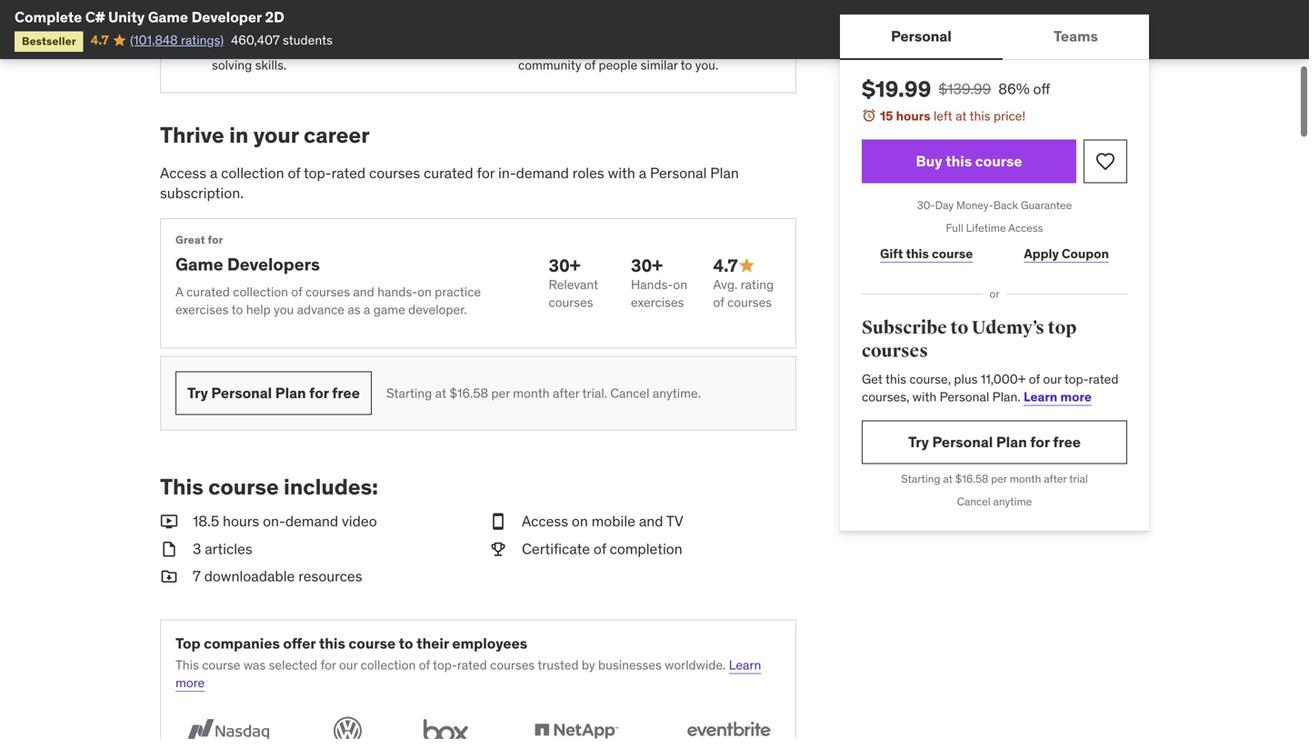 Task type: vqa. For each thing, say whether or not it's contained in the screenshot.
Learning
no



Task type: locate. For each thing, give the bounding box(es) containing it.
access up the certificate
[[522, 512, 568, 531]]

students
[[283, 32, 333, 48]]

their
[[417, 634, 449, 653]]

per inside starting at $16.58 per month after trial cancel anytime
[[992, 472, 1008, 486]]

small image inside thrive in your career element
[[738, 257, 756, 275]]

try
[[187, 384, 208, 402], [909, 433, 929, 451]]

collection down top companies offer this course to their employees
[[361, 657, 416, 673]]

1 horizontal spatial $16.58
[[956, 472, 989, 486]]

access for access a collection of top-rated courses curated for in-demand roles with a personal plan subscription.
[[160, 164, 206, 182]]

30+ inside 30+ relevant courses
[[549, 255, 581, 276]]

top- down top
[[1065, 371, 1089, 387]]

personal inside get this course, plus 11,000+ of our top-rated courses, with personal plan.
[[940, 389, 990, 405]]

courses down rating
[[728, 294, 772, 311]]

0 vertical spatial month
[[513, 385, 550, 401]]

0 horizontal spatial access
[[160, 164, 206, 182]]

1 vertical spatial with
[[913, 389, 937, 405]]

after
[[553, 385, 580, 401], [1044, 472, 1067, 486]]

top- down career
[[304, 164, 332, 182]]

2 horizontal spatial on
[[673, 277, 688, 293]]

try inside thrive in your career element
[[187, 384, 208, 402]]

1 vertical spatial our
[[339, 657, 358, 673]]

1 horizontal spatial learn more link
[[1024, 389, 1092, 405]]

rated inside access a collection of top-rated courses curated for in-demand roles with a personal plan subscription.
[[332, 164, 366, 182]]

2 horizontal spatial rated
[[1089, 371, 1119, 387]]

per for trial
[[992, 472, 1008, 486]]

1 vertical spatial free
[[1054, 433, 1081, 451]]

learn more down employees
[[176, 657, 762, 691]]

0 vertical spatial plan
[[711, 164, 739, 182]]

after for trial
[[1044, 472, 1067, 486]]

0 horizontal spatial plan
[[275, 384, 306, 402]]

2 horizontal spatial top-
[[1065, 371, 1089, 387]]

access up apply
[[1009, 221, 1044, 235]]

plus
[[954, 371, 978, 387]]

this up 18.5
[[160, 473, 204, 501]]

2 vertical spatial top-
[[433, 657, 457, 673]]

1 horizontal spatial demand
[[516, 164, 569, 182]]

of right 11,000+
[[1029, 371, 1040, 387]]

of down an
[[585, 57, 596, 73]]

free up trial
[[1054, 433, 1081, 451]]

1 horizontal spatial learn more
[[1024, 389, 1092, 405]]

0 vertical spatial hours
[[896, 108, 931, 124]]

1 vertical spatial access
[[1009, 221, 1044, 235]]

of up you in the top left of the page
[[291, 284, 302, 300]]

1 vertical spatial game
[[176, 253, 223, 275]]

starting inside thrive in your career element
[[386, 385, 432, 401]]

small image left 3
[[160, 539, 178, 560]]

with right roles
[[608, 164, 636, 182]]

exercises
[[631, 294, 684, 311], [176, 301, 229, 318]]

0 vertical spatial learn more link
[[1024, 389, 1092, 405]]

tab list
[[840, 15, 1150, 60]]

gift this course link
[[862, 236, 992, 272]]

0 horizontal spatial at
[[435, 385, 447, 401]]

0 vertical spatial rated
[[332, 164, 366, 182]]

1 horizontal spatial curated
[[424, 164, 474, 182]]

personal inside access a collection of top-rated courses curated for in-demand roles with a personal plan subscription.
[[650, 164, 707, 182]]

exercises down hands- on the top of the page
[[631, 294, 684, 311]]

certificate of completion
[[522, 540, 683, 558]]

help
[[246, 301, 271, 318]]

offer
[[283, 634, 316, 653]]

$139.99
[[939, 80, 992, 98]]

courses inside avg. rating of courses
[[728, 294, 772, 311]]

small image left 7
[[160, 567, 178, 587]]

to left you.
[[681, 57, 692, 73]]

1 vertical spatial after
[[1044, 472, 1067, 486]]

0 horizontal spatial more
[[176, 675, 205, 691]]

(101,848 ratings)
[[130, 32, 224, 48]]

courses down subscribe
[[862, 340, 929, 363]]

1 vertical spatial this
[[176, 657, 199, 673]]

curated right a at the top left of the page
[[186, 284, 230, 300]]

1 horizontal spatial our
[[1044, 371, 1062, 387]]

this down top
[[176, 657, 199, 673]]

free inside thrive in your career element
[[332, 384, 360, 402]]

exercises inside 30+ hands-on exercises
[[631, 294, 684, 311]]

c#
[[85, 8, 105, 26]]

1 horizontal spatial cancel
[[957, 495, 991, 509]]

4.7
[[91, 32, 109, 48], [714, 255, 738, 276]]

plan.
[[993, 389, 1021, 405]]

cancel for anytime.
[[611, 385, 650, 401]]

a right roles
[[639, 164, 647, 182]]

0 horizontal spatial demand
[[285, 512, 338, 531]]

more
[[1061, 389, 1092, 405], [176, 675, 205, 691]]

per
[[492, 385, 510, 401], [992, 472, 1008, 486]]

1 30+ from the left
[[549, 255, 581, 276]]

curated inside great for game developers a curated collection of courses and hands-on practice exercises to help you advance as a game developer.
[[186, 284, 230, 300]]

2 vertical spatial access
[[522, 512, 568, 531]]

0 horizontal spatial per
[[492, 385, 510, 401]]

back
[[994, 198, 1019, 212]]

for up anytime
[[1031, 433, 1050, 451]]

month inside starting at $16.58 per month after trial cancel anytime
[[1010, 472, 1042, 486]]

top-
[[304, 164, 332, 182], [1065, 371, 1089, 387], [433, 657, 457, 673]]

starting
[[386, 385, 432, 401], [902, 472, 941, 486]]

learn inside learn more link
[[729, 657, 762, 673]]

personal right roles
[[650, 164, 707, 182]]

on left avg.
[[673, 277, 688, 293]]

try personal plan for free link down you in the top left of the page
[[176, 372, 372, 415]]

gift
[[881, 245, 903, 262]]

1 horizontal spatial at
[[943, 472, 953, 486]]

1 vertical spatial per
[[992, 472, 1008, 486]]

try personal plan for free down plan.
[[909, 433, 1081, 451]]

exercises down a at the top left of the page
[[176, 301, 229, 318]]

on up developer. on the top left
[[418, 284, 432, 300]]

1 horizontal spatial rated
[[457, 657, 487, 673]]

1 vertical spatial demand
[[285, 512, 338, 531]]

of down avg.
[[714, 294, 725, 311]]

course,
[[910, 371, 951, 387]]

access inside access a collection of top-rated courses curated for in-demand roles with a personal plan subscription.
[[160, 164, 206, 182]]

month
[[513, 385, 550, 401], [1010, 472, 1042, 486]]

course down the companies
[[202, 657, 241, 673]]

this inside get this course, plus 11,000+ of our top-rated courses, with personal plan.
[[886, 371, 907, 387]]

and up similar
[[645, 39, 667, 55]]

30+ relevant courses
[[549, 255, 599, 311]]

game up (101,848 ratings) on the left of the page
[[148, 8, 188, 26]]

roles
[[573, 164, 605, 182]]

small image up rating
[[738, 257, 756, 275]]

this up courses,
[[886, 371, 907, 387]]

learn more right plan.
[[1024, 389, 1092, 405]]

learn right plan.
[[1024, 389, 1058, 405]]

0 horizontal spatial after
[[553, 385, 580, 401]]

0 vertical spatial try
[[187, 384, 208, 402]]

learn more for top companies offer this course to their employees
[[176, 657, 762, 691]]

articles
[[205, 540, 253, 558]]

4.7 down c#
[[91, 32, 109, 48]]

1 vertical spatial learn more link
[[176, 657, 762, 691]]

more right plan.
[[1061, 389, 1092, 405]]

0 horizontal spatial cancel
[[611, 385, 650, 401]]

cancel left anytime
[[957, 495, 991, 509]]

month for trial.
[[513, 385, 550, 401]]

courses down relevant
[[549, 294, 594, 311]]

1 horizontal spatial 30+
[[631, 255, 663, 276]]

of down their
[[419, 657, 430, 673]]

learn more for subscribe to udemy's top courses
[[1024, 389, 1092, 405]]

for right great at the left of the page
[[208, 233, 223, 247]]

starting for starting at $16.58 per month after trial. cancel anytime.
[[386, 385, 432, 401]]

0 horizontal spatial rated
[[332, 164, 366, 182]]

our right 11,000+
[[1044, 371, 1062, 387]]

free
[[332, 384, 360, 402], [1054, 433, 1081, 451]]

collection up the help
[[233, 284, 288, 300]]

0 horizontal spatial learn
[[729, 657, 762, 673]]

try personal plan for free down you in the top left of the page
[[187, 384, 360, 402]]

hours right '15'
[[896, 108, 931, 124]]

personal button
[[840, 15, 1003, 58]]

learn more link right plan.
[[1024, 389, 1092, 405]]

access a collection of top-rated courses curated for in-demand roles with a personal plan subscription.
[[160, 164, 739, 203]]

collection inside access a collection of top-rated courses curated for in-demand roles with a personal plan subscription.
[[221, 164, 284, 182]]

460,407
[[231, 32, 280, 48]]

0 vertical spatial learn more
[[1024, 389, 1092, 405]]

cancel inside thrive in your career element
[[611, 385, 650, 401]]

curated inside access a collection of top-rated courses curated for in-demand roles with a personal plan subscription.
[[424, 164, 474, 182]]

month inside thrive in your career element
[[513, 385, 550, 401]]

0 vertical spatial free
[[332, 384, 360, 402]]

30+ up hands- on the top of the page
[[631, 255, 663, 276]]

0 horizontal spatial top-
[[304, 164, 332, 182]]

2 horizontal spatial plan
[[997, 433, 1027, 451]]

small image
[[489, 511, 508, 532]]

0 vertical spatial curated
[[424, 164, 474, 182]]

downloadable
[[204, 567, 295, 586]]

worldwide.
[[665, 657, 726, 673]]

1 horizontal spatial month
[[1010, 472, 1042, 486]]

personal down the help
[[211, 384, 272, 402]]

box image
[[416, 714, 477, 739]]

0 vertical spatial at
[[956, 108, 967, 124]]

after left trial.
[[553, 385, 580, 401]]

1 vertical spatial top-
[[1065, 371, 1089, 387]]

personal up $19.99
[[891, 27, 952, 45]]

personal inside button
[[891, 27, 952, 45]]

courses down career
[[369, 164, 420, 182]]

1 vertical spatial try
[[909, 433, 929, 451]]

curated left in-
[[424, 164, 474, 182]]

for inside great for game developers a curated collection of courses and hands-on practice exercises to help you advance as a game developer.
[[208, 233, 223, 247]]

30+ up relevant
[[549, 255, 581, 276]]

1 vertical spatial cancel
[[957, 495, 991, 509]]

try personal plan for free link down plan.
[[862, 421, 1128, 464]]

to inside the subscribe to udemy's top courses
[[951, 317, 969, 339]]

0 vertical spatial per
[[492, 385, 510, 401]]

personal down plus
[[940, 389, 990, 405]]

of down your at the left of the page
[[288, 164, 300, 182]]

after inside starting at $16.58 per month after trial cancel anytime
[[1044, 472, 1067, 486]]

0 horizontal spatial learn more
[[176, 657, 762, 691]]

after left trial
[[1044, 472, 1067, 486]]

more down top
[[176, 675, 205, 691]]

and inside be part of an amazing and supportive community of people similar to you.
[[645, 39, 667, 55]]

0 horizontal spatial curated
[[186, 284, 230, 300]]

developers
[[227, 253, 320, 275]]

develop
[[212, 39, 258, 55]]

0 horizontal spatial 30+
[[549, 255, 581, 276]]

apply
[[1024, 245, 1059, 262]]

thrive in your career element
[[160, 121, 797, 431]]

courses inside access a collection of top-rated courses curated for in-demand roles with a personal plan subscription.
[[369, 164, 420, 182]]

a right as
[[364, 301, 370, 318]]

1 vertical spatial hours
[[223, 512, 259, 531]]

courses,
[[862, 389, 910, 405]]

at inside thrive in your career element
[[435, 385, 447, 401]]

anytime
[[994, 495, 1033, 509]]

this for get this course, plus 11,000+ of our top-rated courses, with personal plan.
[[886, 371, 907, 387]]

1 vertical spatial plan
[[275, 384, 306, 402]]

0 vertical spatial starting
[[386, 385, 432, 401]]

2 vertical spatial at
[[943, 472, 953, 486]]

30+ inside 30+ hands-on exercises
[[631, 255, 663, 276]]

1 horizontal spatial per
[[992, 472, 1008, 486]]

0 vertical spatial $16.58
[[450, 385, 488, 401]]

great
[[176, 233, 205, 247]]

30+
[[549, 255, 581, 276], [631, 255, 663, 276]]

starting inside starting at $16.58 per month after trial cancel anytime
[[902, 472, 941, 486]]

1 horizontal spatial access
[[522, 512, 568, 531]]

starting for starting at $16.58 per month after trial cancel anytime
[[902, 472, 941, 486]]

small image
[[738, 257, 756, 275], [160, 511, 178, 532], [160, 539, 178, 560], [489, 539, 508, 560], [160, 567, 178, 587]]

courses inside 30+ relevant courses
[[549, 294, 594, 311]]

personal
[[891, 27, 952, 45], [650, 164, 707, 182], [211, 384, 272, 402], [940, 389, 990, 405], [933, 433, 993, 451]]

1 vertical spatial collection
[[233, 284, 288, 300]]

0 horizontal spatial learn more link
[[176, 657, 762, 691]]

30+ for 30+ hands-on exercises
[[631, 255, 663, 276]]

month left trial.
[[513, 385, 550, 401]]

2 vertical spatial rated
[[457, 657, 487, 673]]

small image for 7 downloadable resources
[[160, 567, 178, 587]]

try personal plan for free inside thrive in your career element
[[187, 384, 360, 402]]

on-
[[263, 512, 285, 531]]

1 horizontal spatial more
[[1061, 389, 1092, 405]]

4.7 up avg.
[[714, 255, 738, 276]]

community
[[518, 57, 582, 73]]

0 horizontal spatial starting
[[386, 385, 432, 401]]

1 vertical spatial starting
[[902, 472, 941, 486]]

of down access on mobile and tv
[[594, 540, 606, 558]]

demand inside access a collection of top-rated courses curated for in-demand roles with a personal plan subscription.
[[516, 164, 569, 182]]

collection
[[221, 164, 284, 182], [233, 284, 288, 300], [361, 657, 416, 673]]

per inside thrive in your career element
[[492, 385, 510, 401]]

top- down their
[[433, 657, 457, 673]]

access up subscription. on the left top of page
[[160, 164, 206, 182]]

hours up articles
[[223, 512, 259, 531]]

try personal plan for free
[[187, 384, 360, 402], [909, 433, 1081, 451]]

0 vertical spatial and
[[645, 39, 667, 55]]

at for starting at $16.58 per month after trial. cancel anytime.
[[435, 385, 447, 401]]

2 horizontal spatial a
[[639, 164, 647, 182]]

of inside avg. rating of courses
[[714, 294, 725, 311]]

this inside button
[[946, 152, 972, 171]]

similar
[[641, 57, 678, 73]]

course down full
[[932, 245, 973, 262]]

people
[[599, 57, 638, 73]]

with down course,
[[913, 389, 937, 405]]

month up anytime
[[1010, 472, 1042, 486]]

cancel inside starting at $16.58 per month after trial cancel anytime
[[957, 495, 991, 509]]

top- inside get this course, plus 11,000+ of our top-rated courses, with personal plan.
[[1065, 371, 1089, 387]]

0 vertical spatial learn
[[1024, 389, 1058, 405]]

1 horizontal spatial hours
[[896, 108, 931, 124]]

1 horizontal spatial a
[[364, 301, 370, 318]]

2 vertical spatial plan
[[997, 433, 1027, 451]]

hands-
[[378, 284, 418, 300]]

0 vertical spatial top-
[[304, 164, 332, 182]]

try personal plan for free link
[[176, 372, 372, 415], [862, 421, 1128, 464]]

collection inside great for game developers a curated collection of courses and hands-on practice exercises to help you advance as a game developer.
[[233, 284, 288, 300]]

course
[[976, 152, 1023, 171], [932, 245, 973, 262], [208, 473, 279, 501], [349, 634, 396, 653], [202, 657, 241, 673]]

netapp image
[[524, 714, 629, 739]]

1 vertical spatial curated
[[186, 284, 230, 300]]

$16.58 inside thrive in your career element
[[450, 385, 488, 401]]

0 vertical spatial try personal plan for free link
[[176, 372, 372, 415]]

small image left 18.5
[[160, 511, 178, 532]]

to left the help
[[232, 301, 243, 318]]

starting at $16.58 per month after trial cancel anytime
[[902, 472, 1089, 509]]

starting down courses,
[[902, 472, 941, 486]]

course up back
[[976, 152, 1023, 171]]

0 horizontal spatial $16.58
[[450, 385, 488, 401]]

this
[[160, 473, 204, 501], [176, 657, 199, 673]]

1 horizontal spatial top-
[[433, 657, 457, 673]]

to inside be part of an amazing and supportive community of people similar to you.
[[681, 57, 692, 73]]

buy this course button
[[862, 140, 1077, 183]]

learn for top companies offer this course to their employees
[[729, 657, 762, 673]]

demand down includes:
[[285, 512, 338, 531]]

courses
[[369, 164, 420, 182], [306, 284, 350, 300], [549, 294, 594, 311], [728, 294, 772, 311], [862, 340, 929, 363], [490, 657, 535, 673]]

demand left roles
[[516, 164, 569, 182]]

2 vertical spatial and
[[639, 512, 664, 531]]

collection for developers
[[233, 284, 288, 300]]

learn right worldwide.
[[729, 657, 762, 673]]

on
[[673, 277, 688, 293], [418, 284, 432, 300], [572, 512, 588, 531]]

coupon
[[1062, 245, 1110, 262]]

learn more link
[[1024, 389, 1092, 405], [176, 657, 762, 691]]

career
[[304, 121, 370, 149]]

game developers link
[[176, 253, 320, 275]]

this right the buy
[[946, 152, 972, 171]]

0 horizontal spatial exercises
[[176, 301, 229, 318]]

0 vertical spatial cancel
[[611, 385, 650, 401]]

0 horizontal spatial try
[[187, 384, 208, 402]]

on left mobile
[[572, 512, 588, 531]]

practice
[[435, 284, 481, 300]]

starting down game
[[386, 385, 432, 401]]

courses up advance at top
[[306, 284, 350, 300]]

learn more link down employees
[[176, 657, 762, 691]]

small image for certificate of completion
[[489, 539, 508, 560]]

learn for subscribe to udemy's top courses
[[1024, 389, 1058, 405]]

on inside great for game developers a curated collection of courses and hands-on practice exercises to help you advance as a game developer.
[[418, 284, 432, 300]]

$16.58 for starting at $16.58 per month after trial. cancel anytime.
[[450, 385, 488, 401]]

1 horizontal spatial after
[[1044, 472, 1067, 486]]

be
[[518, 39, 534, 55]]

subscribe to udemy's top courses
[[862, 317, 1077, 363]]

1 horizontal spatial learn
[[1024, 389, 1058, 405]]

free down as
[[332, 384, 360, 402]]

cancel right trial.
[[611, 385, 650, 401]]

1 horizontal spatial exercises
[[631, 294, 684, 311]]

2 horizontal spatial at
[[956, 108, 967, 124]]

0 horizontal spatial try personal plan for free link
[[176, 372, 372, 415]]

our down top companies offer this course to their employees
[[339, 657, 358, 673]]

2 30+ from the left
[[631, 255, 663, 276]]

a inside great for game developers a curated collection of courses and hands-on practice exercises to help you advance as a game developer.
[[364, 301, 370, 318]]

1 vertical spatial try personal plan for free
[[909, 433, 1081, 451]]

0 vertical spatial collection
[[221, 164, 284, 182]]

subscribe
[[862, 317, 947, 339]]

and left tv at the right bottom of page
[[639, 512, 664, 531]]

collection down thrive in your career
[[221, 164, 284, 182]]

0 vertical spatial demand
[[516, 164, 569, 182]]

1 horizontal spatial try personal plan for free
[[909, 433, 1081, 451]]

$19.99 $139.99 86% off
[[862, 75, 1051, 103]]

course left their
[[349, 634, 396, 653]]

0 vertical spatial more
[[1061, 389, 1092, 405]]

$16.58 inside starting at $16.58 per month after trial cancel anytime
[[956, 472, 989, 486]]

1 vertical spatial try personal plan for free link
[[862, 421, 1128, 464]]

0 horizontal spatial on
[[418, 284, 432, 300]]

7 downloadable resources
[[193, 567, 362, 586]]

by
[[582, 657, 595, 673]]

for down advance at top
[[309, 384, 329, 402]]

game inside great for game developers a curated collection of courses and hands-on practice exercises to help you advance as a game developer.
[[176, 253, 223, 275]]

after inside thrive in your career element
[[553, 385, 580, 401]]

access on mobile and tv
[[522, 512, 684, 531]]

0 vertical spatial with
[[608, 164, 636, 182]]

1 vertical spatial month
[[1010, 472, 1042, 486]]

and inside great for game developers a curated collection of courses and hands-on practice exercises to help you advance as a game developer.
[[353, 284, 375, 300]]

this for buy this course
[[946, 152, 972, 171]]

teams
[[1054, 27, 1099, 45]]

more for subscribe to udemy's top courses
[[1061, 389, 1092, 405]]

personal up starting at $16.58 per month after trial cancel anytime
[[933, 433, 993, 451]]

0 horizontal spatial with
[[608, 164, 636, 182]]

a up subscription. on the left top of page
[[210, 164, 218, 182]]

game
[[148, 8, 188, 26], [176, 253, 223, 275]]

apply coupon button
[[1006, 236, 1128, 272]]

this right gift
[[906, 245, 929, 262]]

courses down employees
[[490, 657, 535, 673]]

teams button
[[1003, 15, 1150, 58]]

this for this course was selected for our collection of top-rated courses trusted by businesses worldwide.
[[176, 657, 199, 673]]

small image down small image
[[489, 539, 508, 560]]

tv
[[667, 512, 684, 531]]

learn more link for subscribe to udemy's top courses
[[1024, 389, 1092, 405]]

at inside starting at $16.58 per month after trial cancel anytime
[[943, 472, 953, 486]]

for left in-
[[477, 164, 495, 182]]

businesses
[[598, 657, 662, 673]]



Task type: describe. For each thing, give the bounding box(es) containing it.
try personal plan for free for rightmost try personal plan for free link
[[909, 433, 1081, 451]]

hours for 15
[[896, 108, 931, 124]]

eventbrite image
[[677, 714, 781, 739]]

with inside get this course, plus 11,000+ of our top-rated courses, with personal plan.
[[913, 389, 937, 405]]

developer
[[192, 8, 262, 26]]

15
[[880, 108, 894, 124]]

this for gift this course
[[906, 245, 929, 262]]

exercises inside great for game developers a curated collection of courses and hands-on practice exercises to help you advance as a game developer.
[[176, 301, 229, 318]]

learn more link for top companies offer this course to their employees
[[176, 657, 762, 691]]

thrive
[[160, 121, 224, 149]]

30-day money-back guarantee full lifetime access
[[918, 198, 1073, 235]]

starting at $16.58 per month after trial. cancel anytime.
[[386, 385, 701, 401]]

30+ hands-on exercises
[[631, 255, 688, 311]]

0 horizontal spatial a
[[210, 164, 218, 182]]

subscription.
[[160, 184, 244, 203]]

try for rightmost try personal plan for free link
[[909, 433, 929, 451]]

top
[[176, 634, 201, 653]]

0 horizontal spatial 4.7
[[91, 32, 109, 48]]

full
[[946, 221, 964, 235]]

left
[[934, 108, 953, 124]]

top companies offer this course to their employees
[[176, 634, 528, 653]]

part
[[537, 39, 560, 55]]

18.5
[[193, 512, 219, 531]]

transferable
[[298, 39, 367, 55]]

be part of an amazing and supportive community of people similar to you.
[[518, 39, 730, 73]]

month for trial
[[1010, 472, 1042, 486]]

cancel for anytime
[[957, 495, 991, 509]]

1 horizontal spatial on
[[572, 512, 588, 531]]

this for this course includes:
[[160, 473, 204, 501]]

rating
[[741, 277, 774, 293]]

skills.
[[255, 57, 287, 73]]

1 horizontal spatial free
[[1054, 433, 1081, 451]]

courses inside great for game developers a curated collection of courses and hands-on practice exercises to help you advance as a game developer.
[[306, 284, 350, 300]]

11,000+
[[981, 371, 1026, 387]]

was
[[244, 657, 266, 673]]

on inside 30+ hands-on exercises
[[673, 277, 688, 293]]

thrive in your career
[[160, 121, 370, 149]]

as
[[348, 301, 361, 318]]

of inside great for game developers a curated collection of courses and hands-on practice exercises to help you advance as a game developer.
[[291, 284, 302, 300]]

to left their
[[399, 634, 413, 653]]

$19.99
[[862, 75, 932, 103]]

tab list containing personal
[[840, 15, 1150, 60]]

18.5 hours on-demand video
[[193, 512, 377, 531]]

of inside get this course, plus 11,000+ of our top-rated courses, with personal plan.
[[1029, 371, 1040, 387]]

for down top companies offer this course to their employees
[[321, 657, 336, 673]]

plan for the left try personal plan for free link
[[275, 384, 306, 402]]

this course includes:
[[160, 473, 378, 501]]

plan inside access a collection of top-rated courses curated for in-demand roles with a personal plan subscription.
[[711, 164, 739, 182]]

bestseller
[[22, 34, 76, 48]]

buy this course
[[916, 152, 1023, 171]]

15 hours left at this price!
[[880, 108, 1026, 124]]

0 horizontal spatial our
[[339, 657, 358, 673]]

access inside 30-day money-back guarantee full lifetime access
[[1009, 221, 1044, 235]]

0 vertical spatial game
[[148, 8, 188, 26]]

of inside access a collection of top-rated courses curated for in-demand roles with a personal plan subscription.
[[288, 164, 300, 182]]

apply coupon
[[1024, 245, 1110, 262]]

money-
[[957, 198, 994, 212]]

great for game developers a curated collection of courses and hands-on practice exercises to help you advance as a game developer.
[[176, 233, 481, 318]]

3 articles
[[193, 540, 253, 558]]

completion
[[610, 540, 683, 558]]

of left an
[[564, 39, 575, 55]]

gift this course
[[881, 245, 973, 262]]

try for the left try personal plan for free link
[[187, 384, 208, 402]]

in-
[[498, 164, 516, 182]]

(101,848
[[130, 32, 178, 48]]

game
[[374, 301, 405, 318]]

1 horizontal spatial try personal plan for free link
[[862, 421, 1128, 464]]

30+ for 30+ relevant courses
[[549, 255, 581, 276]]

per for trial.
[[492, 385, 510, 401]]

relevant
[[549, 277, 599, 293]]

day
[[936, 198, 954, 212]]

small image for 3 articles
[[160, 539, 178, 560]]

hours for 18.5
[[223, 512, 259, 531]]

certificate
[[522, 540, 590, 558]]

this course was selected for our collection of top-rated courses trusted by businesses worldwide.
[[176, 657, 726, 673]]

460,407 students
[[231, 32, 333, 48]]

this left price!
[[970, 108, 991, 124]]

a
[[176, 284, 183, 300]]

courses inside the subscribe to udemy's top courses
[[862, 340, 929, 363]]

try personal plan for free for the left try personal plan for free link
[[187, 384, 360, 402]]

video
[[342, 512, 377, 531]]

trusted
[[538, 657, 579, 673]]

your
[[253, 121, 299, 149]]

volkswagen image
[[328, 714, 368, 739]]

resources
[[298, 567, 362, 586]]

for inside access a collection of top-rated courses curated for in-demand roles with a personal plan subscription.
[[477, 164, 495, 182]]

our inside get this course, plus 11,000+ of our top-rated courses, with personal plan.
[[1044, 371, 1062, 387]]

trial
[[1070, 472, 1089, 486]]

more for top companies offer this course to their employees
[[176, 675, 205, 691]]

this right offer
[[319, 634, 345, 653]]

get this course, plus 11,000+ of our top-rated courses, with personal plan.
[[862, 371, 1119, 405]]

avg.
[[714, 277, 738, 293]]

xsmall image
[[183, 38, 197, 56]]

plan for rightmost try personal plan for free link
[[997, 433, 1027, 451]]

price!
[[994, 108, 1026, 124]]

developer.
[[409, 301, 467, 318]]

with inside access a collection of top-rated courses curated for in-demand roles with a personal plan subscription.
[[608, 164, 636, 182]]

top- inside access a collection of top-rated courses curated for in-demand roles with a personal plan subscription.
[[304, 164, 332, 182]]

includes:
[[284, 473, 378, 501]]

alarm image
[[862, 108, 877, 123]]

in
[[229, 121, 249, 149]]

complete
[[15, 8, 82, 26]]

small image for 18.5 hours on-demand video
[[160, 511, 178, 532]]

lifetime
[[966, 221, 1006, 235]]

problem
[[412, 39, 459, 55]]

access for access on mobile and tv
[[522, 512, 568, 531]]

supportive
[[670, 39, 730, 55]]

at for starting at $16.58 per month after trial cancel anytime
[[943, 472, 953, 486]]

avg. rating of courses
[[714, 277, 774, 311]]

$16.58 for starting at $16.58 per month after trial cancel anytime
[[956, 472, 989, 486]]

rated inside get this course, plus 11,000+ of our top-rated courses, with personal plan.
[[1089, 371, 1119, 387]]

buy
[[916, 152, 943, 171]]

to inside great for game developers a curated collection of courses and hands-on practice exercises to help you advance as a game developer.
[[232, 301, 243, 318]]

4.7 inside thrive in your career element
[[714, 255, 738, 276]]

course up on-
[[208, 473, 279, 501]]

selected
[[269, 657, 317, 673]]

after for trial.
[[553, 385, 580, 401]]

amazing
[[595, 39, 642, 55]]

an
[[578, 39, 592, 55]]

hands-
[[631, 277, 673, 293]]

collection for selected
[[361, 657, 416, 673]]

companies
[[204, 634, 280, 653]]

nasdaq image
[[176, 714, 280, 739]]

anytime.
[[653, 385, 701, 401]]

course inside button
[[976, 152, 1023, 171]]

trial.
[[583, 385, 608, 401]]

you
[[274, 301, 294, 318]]

86%
[[999, 80, 1030, 98]]

wishlist image
[[1095, 151, 1117, 172]]

3
[[193, 540, 201, 558]]



